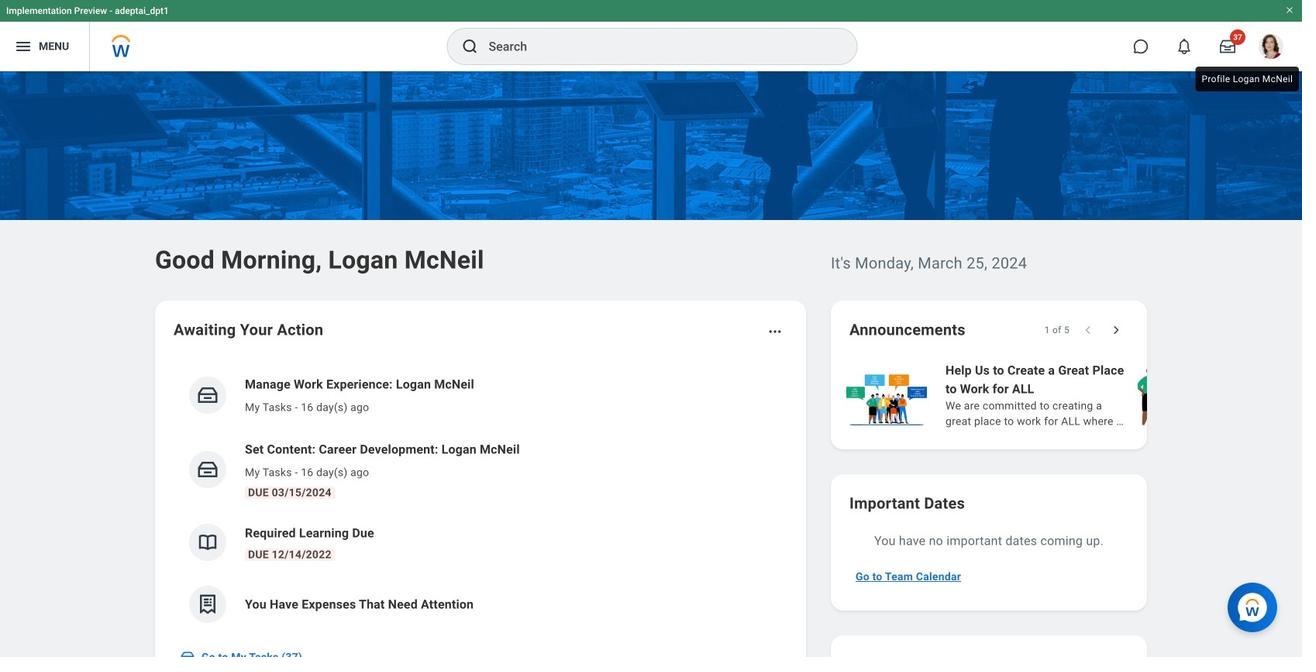 Task type: vqa. For each thing, say whether or not it's contained in the screenshot.
Menu dropdown button
no



Task type: describe. For each thing, give the bounding box(es) containing it.
Search Workday  search field
[[489, 29, 826, 64]]

inbox large image
[[1221, 39, 1236, 54]]

2 vertical spatial inbox image
[[180, 650, 195, 658]]

search image
[[461, 37, 480, 56]]

notifications large image
[[1177, 39, 1193, 54]]



Task type: locate. For each thing, give the bounding box(es) containing it.
banner
[[0, 0, 1303, 71]]

0 horizontal spatial list
[[174, 363, 788, 636]]

close environment banner image
[[1286, 5, 1295, 15]]

0 vertical spatial inbox image
[[196, 384, 219, 407]]

chevron left small image
[[1081, 323, 1097, 338]]

main content
[[0, 71, 1303, 658]]

status
[[1045, 324, 1070, 337]]

1 horizontal spatial list
[[844, 360, 1303, 431]]

list
[[844, 360, 1303, 431], [174, 363, 788, 636]]

inbox image
[[196, 384, 219, 407], [196, 458, 219, 482], [180, 650, 195, 658]]

dashboard expenses image
[[196, 593, 219, 617]]

chevron right small image
[[1109, 323, 1124, 338]]

tooltip
[[1193, 64, 1303, 95]]

related actions image
[[768, 324, 783, 340]]

1 vertical spatial inbox image
[[196, 458, 219, 482]]

book open image
[[196, 531, 219, 554]]

justify image
[[14, 37, 33, 56]]

profile logan mcneil image
[[1259, 34, 1284, 62]]



